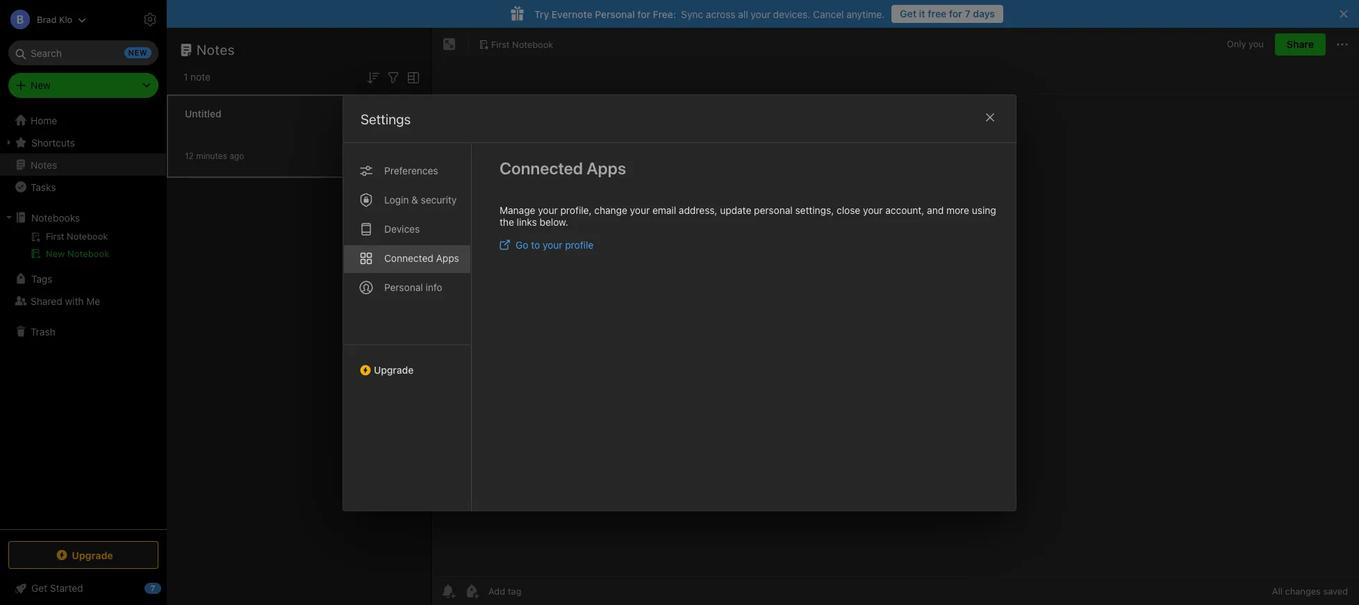 Task type: locate. For each thing, give the bounding box(es) containing it.
1 vertical spatial notes
[[31, 159, 57, 171]]

your right links
[[538, 204, 558, 216]]

apps up change
[[587, 158, 626, 178]]

you
[[1249, 38, 1264, 50]]

1 horizontal spatial personal
[[595, 8, 635, 20]]

0 vertical spatial upgrade
[[374, 364, 414, 376]]

1 vertical spatial new
[[46, 248, 65, 259]]

anytime.
[[847, 8, 885, 20]]

Search text field
[[18, 40, 149, 65]]

connected up manage in the left of the page
[[500, 158, 583, 178]]

connected up personal info
[[384, 252, 433, 264]]

1 horizontal spatial notebook
[[512, 39, 553, 50]]

0 vertical spatial personal
[[595, 8, 635, 20]]

7
[[965, 8, 971, 19]]

1 vertical spatial personal
[[384, 281, 423, 293]]

1 horizontal spatial connected apps
[[500, 158, 626, 178]]

home link
[[0, 109, 167, 131]]

the
[[500, 216, 514, 228]]

all
[[1272, 586, 1283, 597]]

first notebook button
[[474, 35, 558, 54]]

apps
[[587, 158, 626, 178], [436, 252, 459, 264]]

for for free:
[[637, 8, 650, 20]]

new up "home"
[[31, 79, 51, 91]]

tree
[[0, 109, 167, 529]]

personal info
[[384, 281, 442, 293]]

notes link
[[0, 154, 166, 176]]

0 horizontal spatial connected
[[384, 252, 433, 264]]

your
[[751, 8, 771, 20], [538, 204, 558, 216], [630, 204, 650, 216], [863, 204, 883, 216], [543, 239, 562, 251]]

manage
[[500, 204, 535, 216]]

upgrade for topmost upgrade popup button
[[374, 364, 414, 376]]

1 vertical spatial notebook
[[67, 248, 109, 259]]

0 vertical spatial notes
[[197, 42, 235, 58]]

0 vertical spatial apps
[[587, 158, 626, 178]]

for
[[949, 8, 962, 19], [637, 8, 650, 20]]

0 vertical spatial notebook
[[512, 39, 553, 50]]

get it free for 7 days
[[900, 8, 995, 19]]

1
[[183, 71, 188, 83]]

1 horizontal spatial for
[[949, 8, 962, 19]]

notebook down try on the left top
[[512, 39, 553, 50]]

expand notebooks image
[[3, 212, 15, 223]]

try
[[534, 8, 549, 20]]

1 vertical spatial upgrade button
[[8, 541, 158, 569]]

None search field
[[18, 40, 149, 65]]

0 horizontal spatial notebook
[[67, 248, 109, 259]]

connected apps
[[500, 158, 626, 178], [384, 252, 459, 264]]

new up tags
[[46, 248, 65, 259]]

personal left the info at the left top of page
[[384, 281, 423, 293]]

1 horizontal spatial apps
[[587, 158, 626, 178]]

new button
[[8, 73, 158, 98]]

free
[[928, 8, 947, 19]]

Note Editor text field
[[432, 95, 1359, 577]]

notes up tasks
[[31, 159, 57, 171]]

0 vertical spatial new
[[31, 79, 51, 91]]

your right close
[[863, 204, 883, 216]]

0 horizontal spatial notes
[[31, 159, 57, 171]]

profile,
[[560, 204, 592, 216]]

0 horizontal spatial for
[[637, 8, 650, 20]]

sync
[[681, 8, 703, 20]]

settings
[[361, 111, 411, 127]]

upgrade for the leftmost upgrade popup button
[[72, 549, 113, 561]]

login & security
[[384, 194, 457, 205]]

new
[[31, 79, 51, 91], [46, 248, 65, 259]]

for left 7
[[949, 8, 962, 19]]

0 horizontal spatial upgrade button
[[8, 541, 158, 569]]

notebook
[[512, 39, 553, 50], [67, 248, 109, 259]]

ago
[[230, 150, 244, 161]]

1 horizontal spatial upgrade button
[[343, 344, 471, 381]]

1 horizontal spatial upgrade
[[374, 364, 414, 376]]

connected apps up personal info
[[384, 252, 459, 264]]

info
[[426, 281, 442, 293]]

1 for from the left
[[949, 8, 962, 19]]

for left free:
[[637, 8, 650, 20]]

notebook inside first notebook button
[[512, 39, 553, 50]]

first notebook
[[491, 39, 553, 50]]

to
[[531, 239, 540, 251]]

for for 7
[[949, 8, 962, 19]]

try evernote personal for free: sync across all your devices. cancel anytime.
[[534, 8, 885, 20]]

new inside popup button
[[31, 79, 51, 91]]

profile
[[565, 239, 594, 251]]

note window element
[[432, 28, 1359, 605]]

shortcuts
[[31, 137, 75, 148]]

1 vertical spatial upgrade
[[72, 549, 113, 561]]

notebook for first notebook
[[512, 39, 553, 50]]

1 note
[[183, 71, 211, 83]]

get
[[900, 8, 917, 19]]

new inside button
[[46, 248, 65, 259]]

links
[[517, 216, 537, 228]]

1 vertical spatial apps
[[436, 252, 459, 264]]

notes
[[197, 42, 235, 58], [31, 159, 57, 171]]

1 horizontal spatial connected
[[500, 158, 583, 178]]

upgrade
[[374, 364, 414, 376], [72, 549, 113, 561]]

connected
[[500, 158, 583, 178], [384, 252, 433, 264]]

personal
[[595, 8, 635, 20], [384, 281, 423, 293]]

for inside get it free for 7 days button
[[949, 8, 962, 19]]

new notebook group
[[0, 229, 166, 268]]

tags
[[31, 273, 52, 285]]

notebook up 'tags' button
[[67, 248, 109, 259]]

0 horizontal spatial upgrade
[[72, 549, 113, 561]]

tasks
[[31, 181, 56, 193]]

upgrade inside tab list
[[374, 364, 414, 376]]

1 vertical spatial connected apps
[[384, 252, 459, 264]]

notebooks
[[31, 212, 80, 223]]

personal right evernote
[[595, 8, 635, 20]]

2 for from the left
[[637, 8, 650, 20]]

notebook for new notebook
[[67, 248, 109, 259]]

all
[[738, 8, 748, 20]]

upgrade button
[[343, 344, 471, 381], [8, 541, 158, 569]]

connected apps up the profile,
[[500, 158, 626, 178]]

me
[[86, 295, 100, 307]]

all changes saved
[[1272, 586, 1348, 597]]

0 vertical spatial connected apps
[[500, 158, 626, 178]]

settings,
[[795, 204, 834, 216]]

notebook inside new notebook button
[[67, 248, 109, 259]]

0 vertical spatial connected
[[500, 158, 583, 178]]

add tag image
[[463, 583, 480, 600]]

days
[[973, 8, 995, 19]]

new for new
[[31, 79, 51, 91]]

tab list
[[343, 143, 472, 510]]

apps up the info at the left top of page
[[436, 252, 459, 264]]

notes up note
[[197, 42, 235, 58]]

note
[[190, 71, 211, 83]]

evernote
[[552, 8, 593, 20]]

new for new notebook
[[46, 248, 65, 259]]

1 horizontal spatial notes
[[197, 42, 235, 58]]

personal
[[754, 204, 793, 216]]



Task type: describe. For each thing, give the bounding box(es) containing it.
go to your profile button
[[500, 239, 594, 251]]

only you
[[1227, 38, 1264, 50]]

tasks button
[[0, 176, 166, 198]]

shared with me link
[[0, 290, 166, 312]]

email
[[652, 204, 676, 216]]

go
[[516, 239, 528, 251]]

with
[[65, 295, 84, 307]]

preferences
[[384, 164, 438, 176]]

go to your profile
[[516, 239, 594, 251]]

&
[[411, 194, 418, 205]]

tree containing home
[[0, 109, 167, 529]]

12 minutes ago
[[185, 150, 244, 161]]

manage your profile, change your email address, update personal settings, close your account, and more using the links below.
[[500, 204, 996, 228]]

new notebook button
[[0, 245, 166, 262]]

free:
[[653, 8, 676, 20]]

it
[[919, 8, 925, 19]]

add a reminder image
[[440, 583, 457, 600]]

get it free for 7 days button
[[892, 5, 1003, 23]]

address,
[[679, 204, 717, 216]]

0 vertical spatial upgrade button
[[343, 344, 471, 381]]

untitled
[[185, 107, 221, 119]]

your right to
[[543, 239, 562, 251]]

using
[[972, 204, 996, 216]]

settings image
[[142, 11, 158, 28]]

devices.
[[773, 8, 810, 20]]

only
[[1227, 38, 1246, 50]]

more
[[946, 204, 969, 216]]

saved
[[1323, 586, 1348, 597]]

update
[[720, 204, 751, 216]]

your right all
[[751, 8, 771, 20]]

account,
[[886, 204, 924, 216]]

login
[[384, 194, 409, 205]]

cancel
[[813, 8, 844, 20]]

expand note image
[[441, 36, 458, 53]]

12
[[185, 150, 194, 161]]

close
[[837, 204, 860, 216]]

tags button
[[0, 268, 166, 290]]

0 horizontal spatial apps
[[436, 252, 459, 264]]

share
[[1287, 38, 1314, 50]]

change
[[594, 204, 627, 216]]

shortcuts button
[[0, 131, 166, 154]]

and
[[927, 204, 944, 216]]

changes
[[1285, 586, 1321, 597]]

devices
[[384, 223, 420, 235]]

trash
[[31, 326, 55, 337]]

home
[[31, 114, 57, 126]]

0 horizontal spatial personal
[[384, 281, 423, 293]]

notebooks link
[[0, 206, 166, 229]]

0 horizontal spatial connected apps
[[384, 252, 459, 264]]

first
[[491, 39, 510, 50]]

below.
[[540, 216, 568, 228]]

new notebook
[[46, 248, 109, 259]]

share button
[[1275, 33, 1326, 56]]

tab list containing preferences
[[343, 143, 472, 510]]

notes inside tree
[[31, 159, 57, 171]]

security
[[421, 194, 457, 205]]

shared with me
[[31, 295, 100, 307]]

your left the email
[[630, 204, 650, 216]]

close image
[[982, 109, 999, 125]]

shared
[[31, 295, 62, 307]]

across
[[706, 8, 736, 20]]

trash link
[[0, 320, 166, 343]]

1 vertical spatial connected
[[384, 252, 433, 264]]

minutes
[[196, 150, 227, 161]]



Task type: vqa. For each thing, say whether or not it's contained in the screenshot.
Click To Collapse Icon
no



